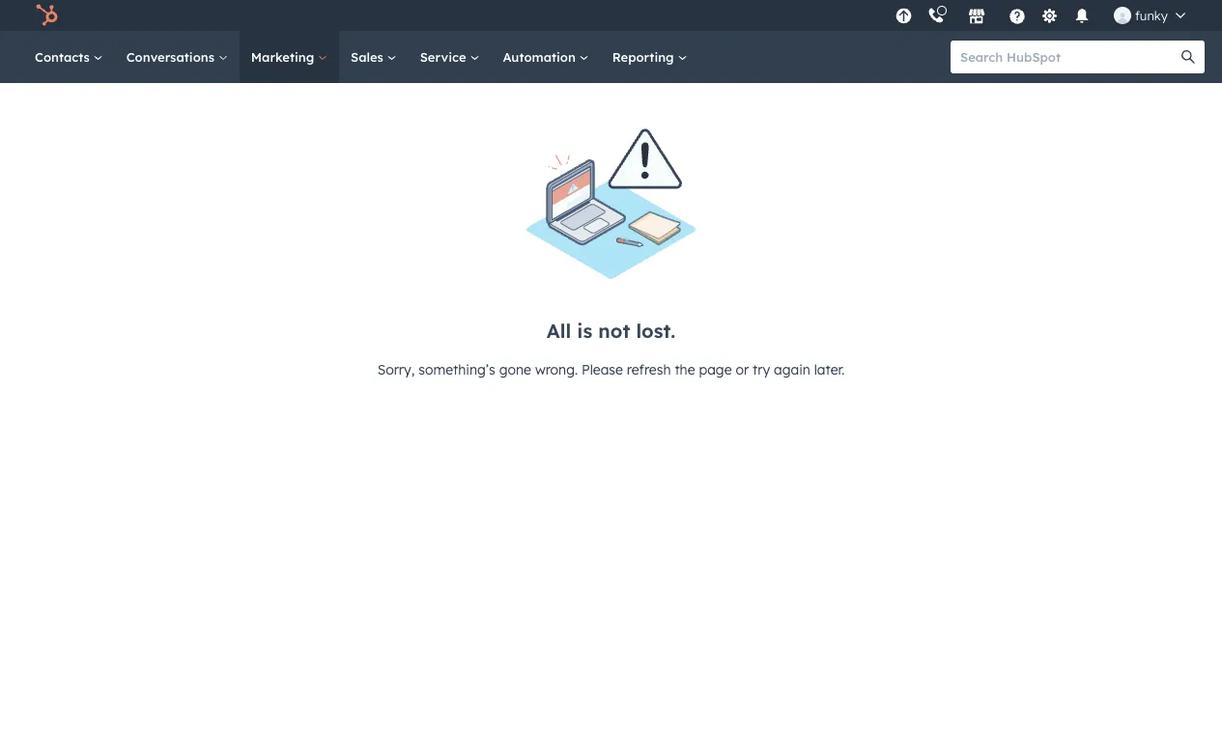 Task type: vqa. For each thing, say whether or not it's contained in the screenshot.
'navigation' to the bottom
no



Task type: locate. For each thing, give the bounding box(es) containing it.
the
[[675, 361, 695, 378]]

contacts link
[[23, 31, 115, 83]]

sales
[[351, 49, 387, 65]]

funky town image
[[1114, 7, 1131, 24]]

not
[[598, 318, 630, 343]]

reporting link
[[601, 31, 699, 83]]

refresh
[[627, 361, 671, 378]]

marketplaces image
[[968, 9, 985, 26]]

help button
[[1001, 0, 1034, 31]]

calling icon button
[[920, 3, 952, 28]]

service link
[[408, 31, 491, 83]]

all
[[546, 318, 571, 343]]

hubspot image
[[35, 4, 58, 27]]

calling icon image
[[927, 7, 945, 25]]

reporting
[[612, 49, 678, 65]]

marketplaces button
[[956, 0, 997, 31]]

search image
[[1181, 50, 1195, 64]]

again
[[774, 361, 810, 378]]

conversations link
[[115, 31, 239, 83]]

Search HubSpot search field
[[951, 41, 1187, 73]]

marketing
[[251, 49, 318, 65]]

something's
[[418, 361, 495, 378]]

is
[[577, 318, 592, 343]]

sales link
[[339, 31, 408, 83]]

conversations
[[126, 49, 218, 65]]

settings image
[[1041, 8, 1058, 26]]

help image
[[1008, 9, 1026, 26]]

funky button
[[1102, 0, 1197, 31]]

or
[[736, 361, 749, 378]]

all is not lost.
[[546, 318, 676, 343]]



Task type: describe. For each thing, give the bounding box(es) containing it.
page
[[699, 361, 732, 378]]

sorry, something's gone wrong. please refresh the page or try again later.
[[377, 361, 845, 378]]

settings link
[[1037, 5, 1062, 26]]

please
[[582, 361, 623, 378]]

funky menu
[[890, 0, 1199, 31]]

contacts
[[35, 49, 93, 65]]

hubspot link
[[23, 4, 72, 27]]

marketing link
[[239, 31, 339, 83]]

all is not lost. alert
[[0, 122, 1222, 381]]

automation link
[[491, 31, 601, 83]]

notifications image
[[1073, 9, 1091, 26]]

lost.
[[636, 318, 676, 343]]

wrong.
[[535, 361, 578, 378]]

notifications button
[[1065, 0, 1098, 31]]

gone
[[499, 361, 531, 378]]

try
[[753, 361, 770, 378]]

upgrade image
[[895, 8, 912, 26]]

upgrade link
[[892, 5, 916, 26]]

funky
[[1135, 7, 1168, 23]]

service
[[420, 49, 470, 65]]

later.
[[814, 361, 845, 378]]

search button
[[1172, 41, 1205, 73]]

sorry,
[[377, 361, 415, 378]]

automation
[[503, 49, 579, 65]]



